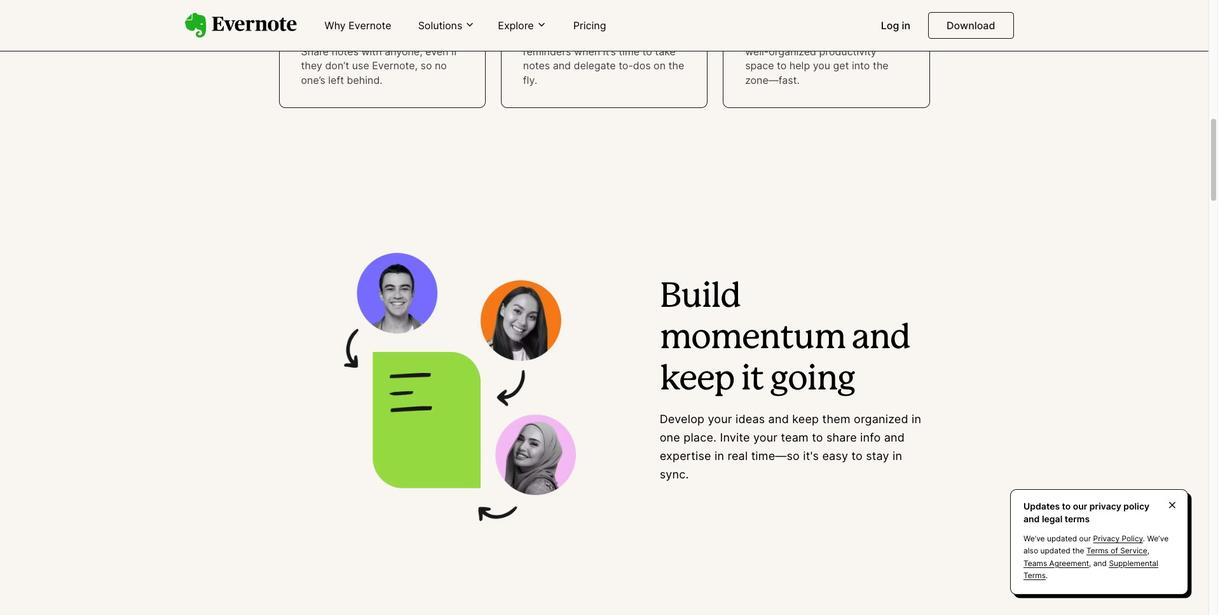 Task type: locate. For each thing, give the bounding box(es) containing it.
organized up help
[[769, 45, 816, 58]]

into down productivity
[[852, 59, 870, 72]]

0 vertical spatial into
[[549, 2, 567, 15]]

notes up fly.
[[523, 59, 550, 72]]

organized up the info
[[854, 413, 908, 426]]

1 vertical spatial walk
[[570, 17, 593, 29]]

updated
[[1047, 534, 1077, 544], [1040, 546, 1071, 556]]

1 horizontal spatial on
[[777, 2, 789, 15]]

keep up team
[[792, 413, 819, 426]]

the down 'we've updated our privacy policy'
[[1073, 546, 1084, 556]]

the
[[792, 2, 807, 15], [875, 2, 890, 15], [386, 31, 401, 44], [669, 59, 684, 72], [873, 59, 889, 72], [1073, 546, 1084, 556]]

0 horizontal spatial walk
[[523, 2, 546, 15]]

notes inside walk into meetings ready for anything. walk out with everyone knowing what to do next. get reminders when it's time to take notes and delegate to-dos on the fly.
[[523, 59, 550, 72]]

we've up also
[[1024, 534, 1045, 544]]

0 vertical spatial our
[[1073, 501, 1088, 512]]

develop
[[660, 413, 705, 426]]

our up terms
[[1073, 501, 1088, 512]]

easy
[[822, 449, 848, 463]]

evernote
[[797, 17, 840, 29], [349, 19, 391, 32]]

organized inside develop your ideas and keep them organized in one place. invite your team to share info and expertise in real time—so it's easy to stay in sync.
[[854, 413, 908, 426]]

1 horizontal spatial evernote
[[797, 17, 840, 29]]

0 vertical spatial with
[[615, 17, 635, 29]]

and
[[827, 31, 845, 44], [553, 59, 571, 72], [852, 323, 910, 355], [768, 413, 789, 426], [884, 431, 905, 445], [1024, 514, 1040, 524], [1094, 559, 1107, 568]]

why evernote link
[[317, 14, 399, 38]]

0 vertical spatial walk
[[523, 2, 546, 15]]

into
[[549, 2, 567, 15], [876, 31, 895, 44], [852, 59, 870, 72]]

schedule,
[[778, 31, 824, 44]]

. for .
[[1046, 571, 1048, 580]]

on
[[777, 2, 789, 15], [654, 59, 666, 72]]

0 horizontal spatial with
[[361, 45, 382, 58]]

we've right policy
[[1147, 534, 1169, 544]]

keep
[[660, 364, 734, 396], [792, 413, 819, 426]]

sync.
[[660, 468, 689, 481]]

.
[[1143, 534, 1145, 544], [1046, 571, 1048, 580]]

policy
[[1124, 501, 1150, 512]]

to up zone—fast.
[[777, 59, 787, 72]]

0 horizontal spatial into
[[549, 2, 567, 15]]

0 horizontal spatial right
[[745, 17, 767, 29]]

get
[[833, 59, 849, 72]]

0 horizontal spatial .
[[1046, 571, 1048, 580]]

fly.
[[523, 74, 537, 86]]

our up terms of service , teams agreement , and on the right bottom of page
[[1079, 534, 1091, 544]]

0 horizontal spatial keep
[[660, 364, 734, 396]]

don't
[[325, 59, 349, 72]]

organized
[[769, 45, 816, 58], [854, 413, 908, 426]]

1 vertical spatial terms
[[1024, 571, 1046, 580]]

2 vertical spatial your
[[753, 431, 778, 445]]

build
[[660, 282, 741, 313]]

walk up what
[[570, 17, 593, 29]]

1 vertical spatial keep
[[792, 413, 819, 426]]

with down the ready
[[615, 17, 635, 29]]

2 horizontal spatial your
[[875, 17, 897, 29]]

cracks.
[[404, 31, 439, 44]]

to
[[593, 31, 603, 44], [643, 45, 652, 58], [777, 59, 787, 72], [812, 431, 823, 445], [852, 449, 863, 463], [1062, 501, 1071, 512]]

0 vertical spatial your
[[875, 17, 897, 29]]

1 vertical spatial with
[[361, 45, 382, 58]]

terms down privacy
[[1087, 546, 1109, 556]]

, down . we've also updated the
[[1089, 559, 1091, 568]]

focus on the right thing at the right time. evernote brings your notes, schedule, and tasks into a well-organized productivity space to help you get into the zone—fast.
[[745, 2, 903, 86]]

1 horizontal spatial .
[[1143, 534, 1145, 544]]

1 horizontal spatial keep
[[792, 413, 819, 426]]

make
[[301, 17, 327, 29]]

it
[[741, 364, 764, 396]]

0 horizontal spatial ,
[[1089, 559, 1091, 568]]

your inside focus on the right thing at the right time. evernote brings your notes, schedule, and tasks into a well-organized productivity space to help you get into the zone—fast.
[[875, 17, 897, 29]]

to inside updates to our privacy policy and legal terms
[[1062, 501, 1071, 512]]

build momentum and keep it going
[[660, 282, 910, 396]]

2 we've from the left
[[1147, 534, 1169, 544]]

1 vertical spatial .
[[1046, 571, 1048, 580]]

updated up teams agreement link in the right of the page
[[1040, 546, 1071, 556]]

1 horizontal spatial your
[[753, 431, 778, 445]]

we've
[[1024, 534, 1045, 544], [1147, 534, 1169, 544]]

behind.
[[347, 74, 383, 86]]

on down take
[[654, 59, 666, 72]]

1 horizontal spatial notes
[[523, 59, 550, 72]]

we've inside . we've also updated the
[[1147, 534, 1169, 544]]

also
[[1024, 546, 1038, 556]]

notes
[[332, 45, 359, 58], [523, 59, 550, 72]]

right down focus
[[745, 17, 767, 29]]

on up the time.
[[777, 2, 789, 15]]

agreement
[[1050, 559, 1089, 568]]

to up terms
[[1062, 501, 1071, 512]]

our for privacy
[[1073, 501, 1088, 512]]

1 vertical spatial notes
[[523, 59, 550, 72]]

0 horizontal spatial on
[[654, 59, 666, 72]]

to inside focus on the right thing at the right time. evernote brings your notes, schedule, and tasks into a well-organized productivity space to help you get into the zone—fast.
[[777, 59, 787, 72]]

0 vertical spatial .
[[1143, 534, 1145, 544]]

expertise
[[660, 449, 711, 463]]

0 vertical spatial terms
[[1087, 546, 1109, 556]]

1 horizontal spatial into
[[852, 59, 870, 72]]

make sure important decisions don't fall through the cracks. share notes with anyone, even if they don't use evernote, so no one's left behind.
[[301, 17, 457, 86]]

teams agreement link
[[1024, 559, 1089, 568]]

1 we've from the left
[[1024, 534, 1045, 544]]

1 horizontal spatial organized
[[854, 413, 908, 426]]

keep up develop
[[660, 364, 734, 396]]

1 horizontal spatial right
[[810, 2, 832, 15]]

terms inside "supplemental terms"
[[1024, 571, 1046, 580]]

anything.
[[523, 17, 568, 29]]

do
[[605, 31, 618, 44]]

terms of service , teams agreement , and
[[1024, 546, 1150, 568]]

on inside walk into meetings ready for anything. walk out with everyone knowing what to do next. get reminders when it's time to take notes and delegate to-dos on the fly.
[[654, 59, 666, 72]]

even
[[425, 45, 449, 58]]

terms down teams
[[1024, 571, 1046, 580]]

1 vertical spatial your
[[708, 413, 732, 426]]

sure
[[330, 17, 351, 29]]

fall
[[328, 31, 342, 44]]

stay
[[866, 449, 889, 463]]

keep inside develop your ideas and keep them organized in one place. invite your team to share info and expertise in real time—so it's easy to stay in sync.
[[792, 413, 819, 426]]

thing
[[835, 2, 860, 15]]

with down through
[[361, 45, 382, 58]]

evernote logo image
[[185, 13, 297, 38]]

the up anyone,
[[386, 31, 401, 44]]

. up the service
[[1143, 534, 1145, 544]]

1 horizontal spatial with
[[615, 17, 635, 29]]

walk
[[523, 2, 546, 15], [570, 17, 593, 29]]

time—so
[[751, 449, 800, 463]]

help
[[790, 59, 810, 72]]

1 vertical spatial updated
[[1040, 546, 1071, 556]]

the up the time.
[[792, 2, 807, 15]]

. inside . we've also updated the
[[1143, 534, 1145, 544]]

1 vertical spatial organized
[[854, 413, 908, 426]]

walk up anything.
[[523, 2, 546, 15]]

real
[[728, 449, 748, 463]]

0 vertical spatial right
[[810, 2, 832, 15]]

0 horizontal spatial notes
[[332, 45, 359, 58]]

0 vertical spatial notes
[[332, 45, 359, 58]]

with inside walk into meetings ready for anything. walk out with everyone knowing what to do next. get reminders when it's time to take notes and delegate to-dos on the fly.
[[615, 17, 635, 29]]

0 horizontal spatial terms
[[1024, 571, 1046, 580]]

1 horizontal spatial walk
[[570, 17, 593, 29]]

into up anything.
[[549, 2, 567, 15]]

why
[[325, 19, 346, 32]]

focus
[[745, 2, 774, 15]]

0 vertical spatial organized
[[769, 45, 816, 58]]

1 horizontal spatial terms
[[1087, 546, 1109, 556]]

a
[[897, 31, 903, 44]]

1 vertical spatial our
[[1079, 534, 1091, 544]]

updated down legal
[[1047, 534, 1077, 544]]

into left a
[[876, 31, 895, 44]]

keep inside build momentum and keep it going
[[660, 364, 734, 396]]

0 vertical spatial on
[[777, 2, 789, 15]]

important
[[354, 17, 400, 29]]

right left thing
[[810, 2, 832, 15]]

. down teams agreement link in the right of the page
[[1046, 571, 1048, 580]]

evernote inside focus on the right thing at the right time. evernote brings your notes, schedule, and tasks into a well-organized productivity space to help you get into the zone—fast.
[[797, 17, 840, 29]]

1 vertical spatial on
[[654, 59, 666, 72]]

1 vertical spatial into
[[876, 31, 895, 44]]

in
[[902, 19, 911, 32], [912, 413, 921, 426], [715, 449, 724, 463], [893, 449, 902, 463]]

log in
[[881, 19, 911, 32]]

our inside updates to our privacy policy and legal terms
[[1073, 501, 1088, 512]]

into inside walk into meetings ready for anything. walk out with everyone knowing what to do next. get reminders when it's time to take notes and delegate to-dos on the fly.
[[549, 2, 567, 15]]

out
[[596, 17, 612, 29]]

. we've also updated the
[[1024, 534, 1169, 556]]

0 vertical spatial keep
[[660, 364, 734, 396]]

the down take
[[669, 59, 684, 72]]

1 vertical spatial right
[[745, 17, 767, 29]]

invite
[[720, 431, 750, 445]]

and inside focus on the right thing at the right time. evernote brings your notes, schedule, and tasks into a well-organized productivity space to help you get into the zone—fast.
[[827, 31, 845, 44]]

1 horizontal spatial we've
[[1147, 534, 1169, 544]]

notes up don't
[[332, 45, 359, 58]]

anyone,
[[385, 45, 423, 58]]

0 horizontal spatial your
[[708, 413, 732, 426]]

0 horizontal spatial we've
[[1024, 534, 1045, 544]]

0 horizontal spatial organized
[[769, 45, 816, 58]]

what
[[566, 31, 590, 44]]

share
[[827, 431, 857, 445]]

, up supplemental
[[1147, 546, 1150, 556]]

1 horizontal spatial ,
[[1147, 546, 1150, 556]]

if
[[451, 45, 457, 58]]

the inside make sure important decisions don't fall through the cracks. share notes with anyone, even if they don't use evernote, so no one's left behind.
[[386, 31, 401, 44]]

terms inside terms of service , teams agreement , and
[[1087, 546, 1109, 556]]

info
[[860, 431, 881, 445]]

of
[[1111, 546, 1118, 556]]



Task type: describe. For each thing, give the bounding box(es) containing it.
so
[[421, 59, 432, 72]]

reminders
[[523, 45, 571, 58]]

on inside focus on the right thing at the right time. evernote brings your notes, schedule, and tasks into a well-organized productivity space to help you get into the zone—fast.
[[777, 2, 789, 15]]

take
[[655, 45, 676, 58]]

log in link
[[873, 14, 918, 38]]

explore
[[498, 19, 534, 32]]

tasks
[[848, 31, 874, 44]]

to left do
[[593, 31, 603, 44]]

they
[[301, 59, 322, 72]]

the down tasks
[[873, 59, 889, 72]]

to up it's
[[812, 431, 823, 445]]

privacy
[[1090, 501, 1122, 512]]

for
[[647, 2, 660, 15]]

productivity
[[819, 45, 877, 58]]

privacy
[[1093, 534, 1120, 544]]

organized inside focus on the right thing at the right time. evernote brings your notes, schedule, and tasks into a well-organized productivity space to help you get into the zone—fast.
[[769, 45, 816, 58]]

develop your ideas and keep them organized in one place. invite your team to share info and expertise in real time—so it's easy to stay in sync.
[[660, 413, 921, 481]]

policy
[[1122, 534, 1143, 544]]

supplemental terms link
[[1024, 559, 1158, 580]]

walk into meetings ready for anything. walk out with everyone knowing what to do next. get reminders when it's time to take notes and delegate to-dos on the fly.
[[523, 2, 684, 86]]

download link
[[928, 12, 1014, 39]]

time.
[[770, 17, 794, 29]]

decisions
[[403, 17, 449, 29]]

. for . we've also updated the
[[1143, 534, 1145, 544]]

space
[[745, 59, 774, 72]]

one's
[[301, 74, 325, 86]]

to up dos at the top of page
[[643, 45, 652, 58]]

use
[[352, 59, 369, 72]]

share
[[301, 45, 329, 58]]

your for brings
[[875, 17, 897, 29]]

why evernote
[[325, 19, 391, 32]]

the inside walk into meetings ready for anything. walk out with everyone knowing what to do next. get reminders when it's time to take notes and delegate to-dos on the fly.
[[669, 59, 684, 72]]

terms of service link
[[1087, 546, 1147, 556]]

0 horizontal spatial evernote
[[349, 19, 391, 32]]

delegate
[[574, 59, 616, 72]]

solutions button
[[414, 18, 479, 33]]

with inside make sure important decisions don't fall through the cracks. share notes with anyone, even if they don't use evernote, so no one's left behind.
[[361, 45, 382, 58]]

pricing link
[[566, 14, 614, 38]]

next.
[[621, 31, 644, 44]]

and inside build momentum and keep it going
[[852, 323, 910, 355]]

the right at
[[875, 2, 890, 15]]

left
[[328, 74, 344, 86]]

supplemental
[[1109, 559, 1158, 568]]

download
[[947, 19, 995, 32]]

updates to our privacy policy and legal terms
[[1024, 501, 1150, 524]]

our for privacy
[[1079, 534, 1091, 544]]

it's
[[803, 449, 819, 463]]

and inside walk into meetings ready for anything. walk out with everyone knowing what to do next. get reminders when it's time to take notes and delegate to-dos on the fly.
[[553, 59, 571, 72]]

terms
[[1065, 514, 1090, 524]]

evernote,
[[372, 59, 418, 72]]

and inside updates to our privacy policy and legal terms
[[1024, 514, 1040, 524]]

you
[[813, 59, 830, 72]]

everyone
[[638, 17, 682, 29]]

team
[[781, 431, 809, 445]]

explore button
[[494, 18, 550, 33]]

we've updated our privacy policy
[[1024, 534, 1143, 544]]

supplemental terms
[[1024, 559, 1158, 580]]

2 vertical spatial into
[[852, 59, 870, 72]]

through
[[345, 31, 383, 44]]

zone—fast.
[[745, 74, 800, 86]]

ready
[[617, 2, 644, 15]]

them
[[822, 413, 851, 426]]

and inside terms of service , teams agreement , and
[[1094, 559, 1107, 568]]

place.
[[684, 431, 717, 445]]

0 vertical spatial ,
[[1147, 546, 1150, 556]]

notes,
[[745, 31, 775, 44]]

ideas
[[736, 413, 765, 426]]

updates
[[1024, 501, 1060, 512]]

at
[[862, 2, 872, 15]]

teams
[[1024, 559, 1047, 568]]

0 vertical spatial updated
[[1047, 534, 1077, 544]]

your for invite
[[753, 431, 778, 445]]

to-
[[619, 59, 633, 72]]

momentum
[[660, 323, 846, 355]]

don't
[[301, 31, 325, 44]]

dos
[[633, 59, 651, 72]]

brings
[[843, 17, 873, 29]]

note-collaboration illustration image
[[279, 235, 637, 551]]

2 horizontal spatial into
[[876, 31, 895, 44]]

time
[[619, 45, 640, 58]]

1 vertical spatial ,
[[1089, 559, 1091, 568]]

well-
[[745, 45, 769, 58]]

pricing
[[573, 19, 606, 32]]

to left stay
[[852, 449, 863, 463]]

solutions
[[418, 19, 462, 32]]

get
[[647, 31, 664, 44]]

the inside . we've also updated the
[[1073, 546, 1084, 556]]

no
[[435, 59, 447, 72]]

updated inside . we've also updated the
[[1040, 546, 1071, 556]]

notes inside make sure important decisions don't fall through the cracks. share notes with anyone, even if they don't use evernote, so no one's left behind.
[[332, 45, 359, 58]]

legal
[[1042, 514, 1063, 524]]

when
[[574, 45, 600, 58]]

it's
[[603, 45, 616, 58]]

log
[[881, 19, 899, 32]]

one
[[660, 431, 680, 445]]



Task type: vqa. For each thing, say whether or not it's contained in the screenshot.
need
no



